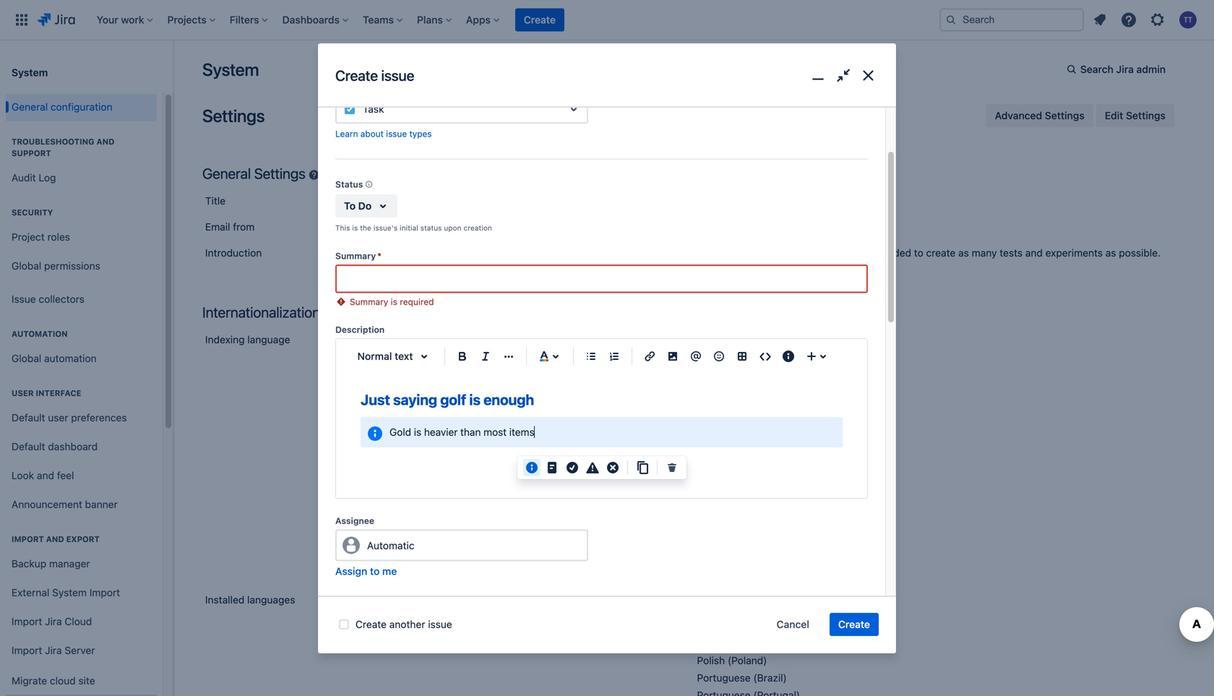 Task type: describe. For each thing, give the bounding box(es) containing it.
import jira cloud
[[12, 616, 92, 628]]

success image
[[564, 459, 581, 477]]

(brazil)
[[754, 672, 787, 684]]

import jira server
[[12, 645, 95, 657]]

issue collectors
[[12, 293, 85, 305]]

server
[[65, 645, 95, 657]]

create button inside 'primary' element
[[515, 8, 565, 31]]

0 horizontal spatial settings
[[202, 106, 265, 126]]

security heading
[[6, 207, 157, 218]]

global for global automation
[[12, 353, 41, 364]]

(south
[[733, 620, 764, 632]]

email
[[205, 221, 230, 233]]

me
[[382, 566, 397, 577]]

about
[[361, 129, 384, 139]]

jira for board
[[720, 247, 737, 259]]

automation
[[12, 329, 68, 339]]

summary for summary is required
[[350, 297, 388, 307]]

summary for summary *
[[335, 251, 376, 261]]

look and feel
[[12, 470, 74, 482]]

english (united kingdom)
[[697, 446, 816, 458]]

korean (south korea)
[[697, 620, 797, 632]]

finnish
[[697, 499, 730, 510]]

automation
[[44, 353, 97, 364]]

advanced settings link
[[987, 104, 1094, 127]]

creation
[[464, 224, 492, 232]]

installed languages
[[205, 594, 295, 606]]

global automation
[[12, 353, 97, 364]]

security
[[12, 208, 53, 217]]

assign
[[335, 566, 367, 577]]

admin
[[1137, 63, 1166, 75]]

troubleshooting and support heading
[[6, 136, 157, 159]]

issue collectors link
[[6, 285, 157, 314]]

(united
[[734, 446, 768, 458]]

default dashboard
[[12, 441, 98, 453]]

tests
[[1000, 247, 1023, 259]]

discard & close image
[[858, 65, 879, 86]]

global permissions
[[12, 260, 100, 272]]

introduction
[[205, 247, 262, 259]]

from
[[233, 221, 255, 233]]

external
[[12, 587, 49, 599]]

import and export
[[12, 535, 100, 544]]

panel info image
[[367, 425, 384, 442]]

default dashboard link
[[6, 432, 157, 461]]

user
[[48, 412, 68, 424]]

create issue dialog
[[318, 43, 897, 696]]

1 vertical spatial create button
[[830, 613, 879, 636]]

emoji image
[[711, 348, 728, 365]]

user interface heading
[[6, 388, 157, 399]]

announcement banner link
[[6, 490, 157, 519]]

initial
[[400, 224, 418, 232]]

audit log link
[[6, 163, 157, 192]]

Description - Main content area, start typing to enter text. text field
[[361, 391, 843, 474]]

agressive
[[794, 247, 838, 259]]

warning image
[[584, 459, 602, 477]]

cloud
[[50, 675, 76, 687]]

import jira cloud link
[[6, 607, 157, 636]]

automation group
[[6, 314, 157, 377]]

issue's
[[374, 224, 398, 232]]

the
[[360, 224, 371, 232]]

global permissions link
[[6, 252, 157, 281]]

audit
[[12, 172, 36, 184]]

(poland)
[[728, 655, 767, 667]]

intended
[[871, 247, 912, 259]]

settings for edit settings
[[1126, 110, 1166, 121]]

saying
[[393, 391, 437, 408]]

exit full screen image
[[833, 65, 854, 86]]

bullet list ⌘⇧8 image
[[583, 348, 600, 365]]

table image
[[734, 348, 751, 365]]

troubleshooting and support
[[12, 137, 115, 158]]

project roles link
[[6, 223, 157, 252]]

than
[[461, 426, 481, 438]]

mention image
[[688, 348, 705, 365]]

issue for another
[[428, 619, 452, 630]]

configuration
[[51, 101, 112, 113]]

many
[[972, 247, 997, 259]]

scrollable content region
[[318, 78, 897, 696]]

add image, video, or file image
[[664, 348, 682, 365]]

banner
[[85, 499, 118, 511]]

normal
[[358, 350, 392, 362]]

golf
[[440, 391, 466, 408]]

permissions
[[44, 260, 100, 272]]

description
[[335, 325, 385, 335]]

get online help about global settings image
[[308, 166, 320, 178]]

italic ⌘i image
[[477, 348, 495, 365]]

gold is heavier than most items
[[390, 426, 535, 438]]

error image
[[335, 296, 347, 308]]

cancel button
[[768, 613, 818, 636]]

export
[[66, 535, 100, 544]]

cloud
[[65, 616, 92, 628]]

create issue
[[335, 67, 415, 84]]

reporter
[[335, 596, 373, 606]]

to do button
[[335, 194, 398, 218]]

english for english - aggressive stemming
[[697, 334, 731, 346]]

error image
[[604, 459, 622, 477]]

general
[[12, 101, 48, 113]]

search jira admin button
[[1061, 58, 1175, 81]]

open image
[[565, 100, 583, 118]]

summary *
[[335, 251, 382, 261]]

bold ⌘b image
[[454, 348, 471, 365]]

user interface group
[[6, 373, 157, 523]]

normal text button
[[351, 341, 439, 373]]

code snippet image
[[757, 348, 774, 365]]

(italy)
[[728, 585, 755, 597]]

create banner
[[0, 0, 1215, 40]]

security group
[[6, 192, 157, 285]]

import and export group
[[6, 519, 157, 696]]

info panel image
[[780, 348, 797, 365]]

default for default user preferences
[[12, 412, 45, 424]]

this is the issue's initial status upon creation
[[335, 224, 492, 232]]

general configuration link
[[6, 93, 157, 121]]

automation heading
[[6, 328, 157, 340]]

jira for admin
[[1117, 63, 1134, 75]]

just saying golf is enough
[[361, 391, 534, 408]]

project
[[12, 231, 45, 243]]

2 board from the left
[[841, 247, 868, 259]]

link image
[[641, 348, 659, 365]]

external system import link
[[6, 578, 157, 607]]

polish (poland) portuguese (brazil)
[[697, 655, 787, 684]]



Task type: vqa. For each thing, say whether or not it's contained in the screenshot.
Kingdom)
yes



Task type: locate. For each thing, give the bounding box(es) containing it.
email from
[[205, 221, 255, 233]]

korea)
[[767, 620, 797, 632]]

1 vertical spatial issue
[[386, 129, 407, 139]]

as left "possible."
[[1106, 247, 1117, 259]]

1 vertical spatial to
[[370, 566, 380, 577]]

normal text
[[358, 350, 413, 362]]

jira
[[1117, 63, 1134, 75], [720, 247, 737, 259], [45, 616, 62, 628], [45, 645, 62, 657]]

and for troubleshooting and support
[[96, 137, 115, 146]]

group containing advanced settings
[[987, 104, 1175, 127]]

2 horizontal spatial system
[[202, 59, 259, 80]]

summary
[[335, 251, 376, 261], [350, 297, 388, 307]]

0 horizontal spatial as
[[959, 247, 969, 259]]

indexing language
[[205, 334, 290, 346]]

primary element
[[9, 0, 928, 40]]

stemming
[[795, 334, 842, 346]]

announcement banner
[[12, 499, 118, 511]]

summary left '*'
[[335, 251, 376, 261]]

kingdom)
[[771, 446, 816, 458]]

look
[[12, 470, 34, 482]]

jira left admin
[[1117, 63, 1134, 75]]

english for english (united kingdom)
[[697, 446, 731, 458]]

troubleshooting and support group
[[6, 121, 157, 197]]

is for summary is required
[[391, 297, 398, 307]]

is left the
[[352, 224, 358, 232]]

create button
[[515, 8, 565, 31], [830, 613, 879, 636]]

collectors
[[39, 293, 85, 305]]

as left many
[[959, 247, 969, 259]]

and for import and export
[[46, 535, 64, 544]]

remove image
[[664, 459, 681, 477]]

and for look and feel
[[37, 470, 54, 482]]

(finland)
[[733, 499, 774, 510]]

0 horizontal spatial this
[[335, 224, 350, 232]]

import up backup
[[12, 535, 44, 544]]

0 vertical spatial summary
[[335, 251, 376, 261]]

assign to me
[[335, 566, 397, 577]]

english down the "danish"
[[697, 446, 731, 458]]

1 as from the left
[[959, 247, 969, 259]]

advanced settings
[[995, 110, 1085, 121]]

task
[[363, 103, 384, 115]]

danish
[[697, 412, 729, 424]]

1 vertical spatial summary
[[350, 297, 388, 307]]

import jira server link
[[6, 636, 157, 665]]

is left required
[[391, 297, 398, 307]]

italian
[[697, 585, 725, 597]]

settings
[[202, 106, 265, 126], [1045, 110, 1085, 121], [1126, 110, 1166, 121]]

types
[[410, 129, 432, 139]]

jira inside import jira cloud link
[[45, 616, 62, 628]]

0 horizontal spatial system
[[12, 66, 48, 78]]

2 vertical spatial issue
[[428, 619, 452, 630]]

is right golf at the left bottom
[[470, 391, 481, 408]]

edit
[[1105, 110, 1124, 121]]

1 vertical spatial this
[[697, 247, 717, 259]]

0 vertical spatial english
[[697, 334, 731, 346]]

status
[[421, 224, 442, 232]]

jira left an
[[720, 247, 737, 259]]

chinese (china)
[[697, 360, 772, 372]]

this inside scrollable content region
[[335, 224, 350, 232]]

None text field
[[337, 266, 867, 292]]

is left an
[[769, 247, 777, 259]]

jira for server
[[45, 645, 62, 657]]

-
[[734, 334, 738, 346]]

english - aggressive stemming
[[697, 334, 842, 346]]

summary right error icon
[[350, 297, 388, 307]]

import up migrate
[[12, 645, 42, 657]]

2 global from the top
[[12, 353, 41, 364]]

issue right another
[[428, 619, 452, 630]]

1 horizontal spatial create button
[[830, 613, 879, 636]]

1 vertical spatial default
[[12, 441, 45, 453]]

enough
[[484, 391, 534, 408]]

and left the feel
[[37, 470, 54, 482]]

board left an
[[739, 247, 767, 259]]

to inside assign to me button
[[370, 566, 380, 577]]

roles
[[47, 231, 70, 243]]

group
[[987, 104, 1175, 127]]

backup manager
[[12, 558, 90, 570]]

2 as from the left
[[1106, 247, 1117, 259]]

and right the tests
[[1026, 247, 1043, 259]]

search jira admin image
[[1066, 64, 1078, 75]]

default for default dashboard
[[12, 441, 45, 453]]

system inside 'link'
[[52, 587, 87, 599]]

jira left server on the bottom left of page
[[45, 645, 62, 657]]

jira image
[[38, 11, 75, 29], [38, 11, 75, 29]]

learn about issue types link
[[335, 129, 432, 139]]

manager
[[49, 558, 90, 570]]

installed
[[205, 594, 245, 606]]

issue inside scrollable content region
[[386, 129, 407, 139]]

general configuration
[[12, 101, 112, 113]]

note image
[[544, 459, 561, 477]]

aggressive
[[741, 334, 792, 346]]

and inside user interface "group"
[[37, 470, 54, 482]]

project roles
[[12, 231, 70, 243]]

jira left cloud
[[45, 616, 62, 628]]

and down configuration
[[96, 137, 115, 146]]

portuguese
[[697, 672, 751, 684]]

text
[[395, 350, 413, 362]]

1 horizontal spatial system
[[52, 587, 87, 599]]

1 vertical spatial global
[[12, 353, 41, 364]]

is for gold is heavier than most items
[[414, 426, 422, 438]]

issue left types
[[386, 129, 407, 139]]

to
[[344, 200, 356, 212]]

board
[[739, 247, 767, 259], [841, 247, 868, 259]]

0 horizontal spatial to
[[370, 566, 380, 577]]

languages
[[247, 594, 295, 606]]

title
[[205, 195, 226, 207]]

minimize image
[[808, 65, 829, 86]]

italian (italy)
[[697, 585, 755, 597]]

0 vertical spatial issue
[[381, 67, 415, 84]]

info image
[[363, 178, 375, 190]]

issue
[[12, 293, 36, 305]]

most
[[484, 426, 507, 438]]

1 board from the left
[[739, 247, 767, 259]]

this jira board is an agressive board intended to create as many tests and experiments as possible.
[[697, 247, 1161, 259]]

1 english from the top
[[697, 334, 731, 346]]

1 horizontal spatial to
[[914, 247, 924, 259]]

settings for advanced settings
[[1045, 110, 1085, 121]]

an
[[780, 247, 791, 259]]

import for import and export
[[12, 535, 44, 544]]

create inside 'primary' element
[[524, 14, 556, 26]]

create
[[524, 14, 556, 26], [335, 67, 378, 84], [356, 619, 387, 630], [839, 619, 870, 630]]

assignee
[[335, 516, 374, 526]]

global inside security group
[[12, 260, 41, 272]]

troubleshooting
[[12, 137, 94, 146]]

create
[[927, 247, 956, 259]]

jira inside import jira server link
[[45, 645, 62, 657]]

jira for cloud
[[45, 616, 62, 628]]

interface
[[36, 389, 81, 398]]

another
[[390, 619, 425, 630]]

global down automation
[[12, 353, 41, 364]]

global
[[12, 260, 41, 272], [12, 353, 41, 364]]

0 vertical spatial to
[[914, 247, 924, 259]]

board left "intended"
[[841, 247, 868, 259]]

and up backup manager
[[46, 535, 64, 544]]

preferences
[[71, 412, 127, 424]]

0 horizontal spatial create button
[[515, 8, 565, 31]]

1 default from the top
[[12, 412, 45, 424]]

is right gold
[[414, 426, 422, 438]]

numbered list ⌘⇧7 image
[[606, 348, 623, 365]]

0 vertical spatial this
[[335, 224, 350, 232]]

global down project on the top
[[12, 260, 41, 272]]

backup manager link
[[6, 549, 157, 578]]

default
[[12, 412, 45, 424], [12, 441, 45, 453]]

2 horizontal spatial settings
[[1126, 110, 1166, 121]]

learn
[[335, 129, 358, 139]]

dashboard
[[48, 441, 98, 453]]

2 english from the top
[[697, 446, 731, 458]]

1 horizontal spatial settings
[[1045, 110, 1085, 121]]

migrate cloud site link
[[6, 665, 157, 696]]

possible.
[[1119, 247, 1161, 259]]

upon
[[444, 224, 462, 232]]

1 horizontal spatial board
[[841, 247, 868, 259]]

settings inside "link"
[[1045, 110, 1085, 121]]

1 horizontal spatial as
[[1106, 247, 1117, 259]]

more formatting image
[[500, 348, 518, 365]]

and inside troubleshooting and support
[[96, 137, 115, 146]]

to left me
[[370, 566, 380, 577]]

english up the "emoji" icon
[[697, 334, 731, 346]]

import down backup manager "link"
[[89, 587, 120, 599]]

import and export heading
[[6, 534, 157, 545]]

just
[[361, 391, 390, 408]]

issue for about
[[386, 129, 407, 139]]

0 vertical spatial global
[[12, 260, 41, 272]]

info image
[[523, 459, 541, 477]]

copy image
[[634, 459, 651, 477]]

is for this is the issue's initial status upon creation
[[352, 224, 358, 232]]

indexing
[[205, 334, 245, 346]]

0 vertical spatial default
[[12, 412, 45, 424]]

search image
[[946, 14, 957, 26]]

this for this is the issue's initial status upon creation
[[335, 224, 350, 232]]

default user preferences link
[[6, 403, 157, 432]]

default down user at the bottom of page
[[12, 412, 45, 424]]

import inside heading
[[12, 535, 44, 544]]

edit settings
[[1105, 110, 1166, 121]]

audit log
[[12, 172, 56, 184]]

this for this jira board is an agressive board intended to create as many tests and experiments as possible.
[[697, 247, 717, 259]]

1 global from the top
[[12, 260, 41, 272]]

0 horizontal spatial board
[[739, 247, 767, 259]]

0 vertical spatial create button
[[515, 8, 565, 31]]

global for global permissions
[[12, 260, 41, 272]]

2 default from the top
[[12, 441, 45, 453]]

as
[[959, 247, 969, 259], [1106, 247, 1117, 259]]

jira inside search jira admin button
[[1117, 63, 1134, 75]]

import for import jira server
[[12, 645, 42, 657]]

1 vertical spatial english
[[697, 446, 731, 458]]

import down external
[[12, 616, 42, 628]]

import for import jira cloud
[[12, 616, 42, 628]]

1 horizontal spatial this
[[697, 247, 717, 259]]

language
[[247, 334, 290, 346]]

to left create
[[914, 247, 924, 259]]

global inside automation group
[[12, 353, 41, 364]]

this
[[335, 224, 350, 232], [697, 247, 717, 259]]

support
[[12, 149, 51, 158]]

default up the look
[[12, 441, 45, 453]]

issue up task
[[381, 67, 415, 84]]

import inside 'link'
[[89, 587, 120, 599]]

polish
[[697, 655, 725, 667]]

search jira admin
[[1081, 63, 1166, 75]]

learn about issue types
[[335, 129, 432, 139]]

external system import
[[12, 587, 120, 599]]

import
[[12, 535, 44, 544], [89, 587, 120, 599], [12, 616, 42, 628], [12, 645, 42, 657]]

edit settings link
[[1097, 104, 1175, 127]]

Search field
[[940, 8, 1084, 31]]

default user preferences
[[12, 412, 127, 424]]



